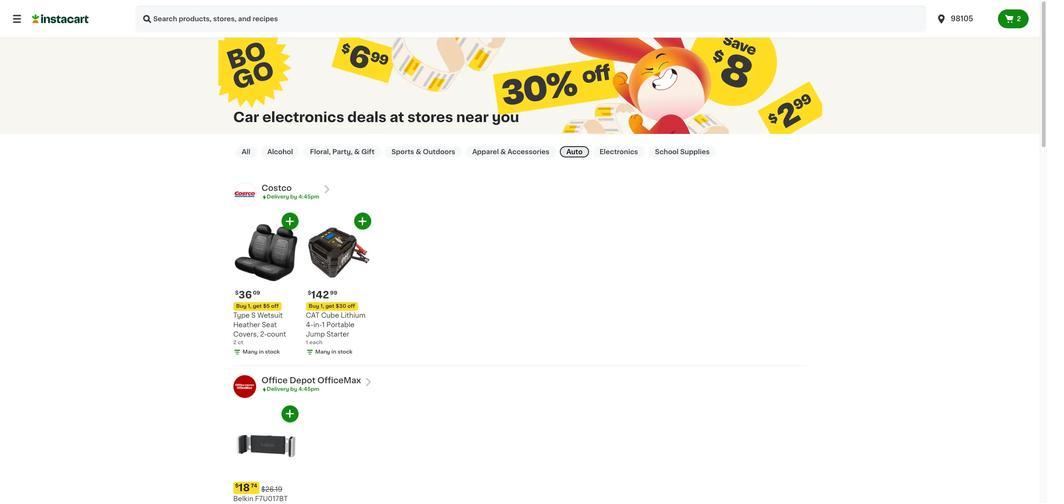 Task type: vqa. For each thing, say whether or not it's contained in the screenshot.
$ 38 95
no



Task type: locate. For each thing, give the bounding box(es) containing it.
1 buy from the left
[[236, 304, 247, 309]]

electronics
[[600, 149, 638, 155]]

buy for 36
[[236, 304, 247, 309]]

1 many in stock from the left
[[243, 350, 280, 355]]

near
[[456, 110, 489, 124]]

1 horizontal spatial many
[[315, 350, 330, 355]]

1 vertical spatial item carousel region
[[220, 406, 807, 503]]

& for sports & outdoors
[[416, 149, 421, 155]]

&
[[354, 149, 360, 155], [416, 149, 421, 155], [501, 149, 506, 155]]

get left $5
[[253, 304, 262, 309]]

1 horizontal spatial add image
[[357, 216, 368, 227]]

buy 1, get $30 off
[[309, 304, 355, 309]]

0 horizontal spatial many
[[243, 350, 258, 355]]

1 left each
[[306, 340, 308, 346]]

get up cube
[[325, 304, 334, 309]]

delivery by 4:45pm down depot
[[267, 387, 319, 392]]

1 vertical spatial 4:45pm
[[298, 387, 319, 392]]

2 stock from the left
[[338, 350, 353, 355]]

1 stock from the left
[[265, 350, 280, 355]]

& left the gift
[[354, 149, 360, 155]]

0 vertical spatial add image
[[357, 216, 368, 227]]

1 in from the left
[[259, 350, 264, 355]]

0 vertical spatial delivery by 4:45pm
[[267, 194, 319, 200]]

auto link
[[560, 146, 589, 158]]

142
[[311, 290, 329, 300]]

1, up the s
[[248, 304, 252, 309]]

s
[[251, 312, 256, 319]]

in
[[259, 350, 264, 355], [332, 350, 336, 355]]

0 horizontal spatial off
[[271, 304, 279, 309]]

by
[[290, 194, 297, 200], [290, 387, 297, 392]]

1 horizontal spatial buy
[[309, 304, 319, 309]]

get for 36
[[253, 304, 262, 309]]

outdoors
[[423, 149, 455, 155]]

buy
[[236, 304, 247, 309], [309, 304, 319, 309]]

1 horizontal spatial 1
[[322, 322, 325, 329]]

$ inside $ 142 99
[[308, 291, 311, 296]]

2 many in stock from the left
[[315, 350, 353, 355]]

1 vertical spatial delivery by 4:45pm
[[267, 387, 319, 392]]

0 horizontal spatial get
[[253, 304, 262, 309]]

many down each
[[315, 350, 330, 355]]

1,
[[248, 304, 252, 309], [321, 304, 324, 309]]

buy up type
[[236, 304, 247, 309]]

1 vertical spatial by
[[290, 387, 297, 392]]

delivery for office depot officemax
[[267, 387, 289, 392]]

0 horizontal spatial 1
[[306, 340, 308, 346]]

1 down cube
[[322, 322, 325, 329]]

floral, party, & gift link
[[303, 146, 381, 158]]

delivery
[[267, 194, 289, 200], [267, 387, 289, 392]]

stock for 36
[[265, 350, 280, 355]]

wetsuit
[[257, 312, 283, 319]]

apparel
[[472, 149, 499, 155]]

many in stock for 142
[[315, 350, 353, 355]]

product group
[[233, 213, 298, 356], [306, 213, 371, 356], [233, 406, 298, 503]]

$5
[[263, 304, 270, 309]]

$ up cat
[[308, 291, 311, 296]]

officemax
[[318, 377, 361, 385]]

4:45pm for office depot officemax
[[298, 387, 319, 392]]

0 vertical spatial item carousel region
[[220, 213, 807, 362]]

stock for 142
[[338, 350, 353, 355]]

1, for 142
[[321, 304, 324, 309]]

0 vertical spatial 4:45pm
[[298, 194, 319, 200]]

product group containing 18
[[233, 406, 298, 503]]

0 horizontal spatial buy
[[236, 304, 247, 309]]

1, down $ 142 99
[[321, 304, 324, 309]]

0 vertical spatial by
[[290, 194, 297, 200]]

1 delivery by 4:45pm from the top
[[267, 194, 319, 200]]

delivery by 4:45pm
[[267, 194, 319, 200], [267, 387, 319, 392]]

in for 36
[[259, 350, 264, 355]]

1 off from the left
[[271, 304, 279, 309]]

4-
[[306, 322, 313, 329]]

item carousel region containing 36
[[220, 213, 807, 362]]

off
[[271, 304, 279, 309], [348, 304, 355, 309]]

0 horizontal spatial add image
[[284, 408, 296, 420]]

cube
[[321, 312, 339, 319]]

1 horizontal spatial 2
[[1017, 16, 1021, 22]]

off for 36
[[271, 304, 279, 309]]

2 in from the left
[[332, 350, 336, 355]]

3 & from the left
[[501, 149, 506, 155]]

2 4:45pm from the top
[[298, 387, 319, 392]]

item carousel region for costco
[[220, 213, 807, 362]]

0 horizontal spatial in
[[259, 350, 264, 355]]

buy up cat
[[309, 304, 319, 309]]

1 4:45pm from the top
[[298, 194, 319, 200]]

delivery by 4:45pm down costco
[[267, 194, 319, 200]]

by for office depot officemax
[[290, 387, 297, 392]]

$ 36 09
[[235, 290, 260, 300]]

$ inside $ 18 74 $26.19 belkin f7u017bt
[[235, 483, 239, 489]]

stock down starter
[[338, 350, 353, 355]]

apparel & accessories link
[[466, 146, 556, 158]]

stores
[[407, 110, 453, 124]]

$
[[235, 291, 239, 296], [308, 291, 311, 296], [235, 483, 239, 489]]

2 & from the left
[[416, 149, 421, 155]]

costco
[[262, 184, 292, 192]]

1 vertical spatial 1
[[306, 340, 308, 346]]

& right sports
[[416, 149, 421, 155]]

0 horizontal spatial 1,
[[248, 304, 252, 309]]

2 item carousel region from the top
[[220, 406, 807, 503]]

$ inside $ 36 09
[[235, 291, 239, 296]]

cat
[[306, 312, 320, 319]]

in down starter
[[332, 350, 336, 355]]

many in stock down 2-
[[243, 350, 280, 355]]

by down costco
[[290, 194, 297, 200]]

98105 button
[[930, 6, 998, 32], [936, 6, 993, 32]]

2 1, from the left
[[321, 304, 324, 309]]

item carousel region containing 18
[[220, 406, 807, 503]]

in-
[[313, 322, 322, 329]]

4:45pm down floral,
[[298, 194, 319, 200]]

many in stock
[[243, 350, 280, 355], [315, 350, 353, 355]]

& right apparel
[[501, 149, 506, 155]]

covers,
[[233, 331, 259, 338]]

1 by from the top
[[290, 194, 297, 200]]

$26.19
[[261, 486, 282, 493]]

1 horizontal spatial in
[[332, 350, 336, 355]]

0 horizontal spatial &
[[354, 149, 360, 155]]

0 horizontal spatial stock
[[265, 350, 280, 355]]

alcohol link
[[261, 146, 300, 158]]

item carousel region
[[220, 213, 807, 362], [220, 406, 807, 503]]

36
[[239, 290, 252, 300]]

18
[[239, 483, 250, 493]]

jump
[[306, 331, 325, 338]]

2 98105 button from the left
[[936, 6, 993, 32]]

stock down count
[[265, 350, 280, 355]]

office depot officemax image
[[233, 376, 256, 398]]

4:45pm down office depot officemax
[[298, 387, 319, 392]]

99
[[330, 291, 337, 296]]

1
[[322, 322, 325, 329], [306, 340, 308, 346]]

2 delivery by 4:45pm from the top
[[267, 387, 319, 392]]

2 buy from the left
[[309, 304, 319, 309]]

you
[[492, 110, 519, 124]]

1 horizontal spatial 1,
[[321, 304, 324, 309]]

sports
[[391, 149, 414, 155]]

2 many from the left
[[315, 350, 330, 355]]

apparel & accessories
[[472, 149, 550, 155]]

alcohol
[[267, 149, 293, 155]]

many in stock down starter
[[315, 350, 353, 355]]

stock
[[265, 350, 280, 355], [338, 350, 353, 355]]

auto
[[567, 149, 583, 155]]

delivery down costco
[[267, 194, 289, 200]]

in down 2-
[[259, 350, 264, 355]]

1 vertical spatial 2
[[233, 340, 237, 346]]

school
[[655, 149, 679, 155]]

0 vertical spatial 2
[[1017, 16, 1021, 22]]

2
[[1017, 16, 1021, 22], [233, 340, 237, 346]]

many down ct
[[243, 350, 258, 355]]

each
[[309, 340, 323, 346]]

1 horizontal spatial &
[[416, 149, 421, 155]]

1 item carousel region from the top
[[220, 213, 807, 362]]

1 get from the left
[[253, 304, 262, 309]]

2 by from the top
[[290, 387, 297, 392]]

add image
[[284, 216, 296, 227]]

74
[[251, 483, 257, 489]]

None search field
[[136, 6, 927, 32]]

1 vertical spatial add image
[[284, 408, 296, 420]]

costco image
[[233, 183, 256, 206]]

1 horizontal spatial stock
[[338, 350, 353, 355]]

many
[[243, 350, 258, 355], [315, 350, 330, 355]]

instacart logo image
[[32, 13, 89, 25]]

add image for 142
[[357, 216, 368, 227]]

get
[[253, 304, 262, 309], [325, 304, 334, 309]]

2 off from the left
[[348, 304, 355, 309]]

deals
[[347, 110, 387, 124]]

0 horizontal spatial 2
[[233, 340, 237, 346]]

0 vertical spatial delivery
[[267, 194, 289, 200]]

1 many from the left
[[243, 350, 258, 355]]

2 delivery from the top
[[267, 387, 289, 392]]

$ left 09
[[235, 291, 239, 296]]

4:45pm
[[298, 194, 319, 200], [298, 387, 319, 392]]

1 horizontal spatial get
[[325, 304, 334, 309]]

belkin
[[233, 496, 253, 502]]

item carousel region for office depot officemax
[[220, 406, 807, 503]]

gift
[[361, 149, 375, 155]]

1 1, from the left
[[248, 304, 252, 309]]

2 horizontal spatial &
[[501, 149, 506, 155]]

$ up "belkin" at the bottom left of the page
[[235, 483, 239, 489]]

many in stock for 36
[[243, 350, 280, 355]]

1 delivery from the top
[[267, 194, 289, 200]]

delivery down office
[[267, 387, 289, 392]]

2 get from the left
[[325, 304, 334, 309]]

add image
[[357, 216, 368, 227], [284, 408, 296, 420]]

0 horizontal spatial many in stock
[[243, 350, 280, 355]]

off right $5
[[271, 304, 279, 309]]

1 horizontal spatial off
[[348, 304, 355, 309]]

98105
[[951, 15, 973, 22]]

1 horizontal spatial many in stock
[[315, 350, 353, 355]]

by down depot
[[290, 387, 297, 392]]

off up lithium
[[348, 304, 355, 309]]

1 vertical spatial delivery
[[267, 387, 289, 392]]



Task type: describe. For each thing, give the bounding box(es) containing it.
count
[[267, 331, 286, 338]]

1 & from the left
[[354, 149, 360, 155]]

1 98105 button from the left
[[930, 6, 998, 32]]

electronics
[[262, 110, 344, 124]]

depot
[[290, 377, 316, 385]]

buy for 142
[[309, 304, 319, 309]]

electronics link
[[593, 146, 645, 158]]

product group containing 142
[[306, 213, 371, 356]]

portable
[[327, 322, 355, 329]]

2 button
[[998, 9, 1029, 28]]

in for 142
[[332, 350, 336, 355]]

floral,
[[310, 149, 331, 155]]

Search field
[[136, 6, 927, 32]]

accessories
[[508, 149, 550, 155]]

$ 142 99
[[308, 290, 337, 300]]

delivery by 4:45pm for costco
[[267, 194, 319, 200]]

product group containing 36
[[233, 213, 298, 356]]

seat
[[262, 322, 277, 329]]

0 vertical spatial 1
[[322, 322, 325, 329]]

buy 1, get $5 off
[[236, 304, 279, 309]]

get for 142
[[325, 304, 334, 309]]

all
[[242, 149, 250, 155]]

many for 36
[[243, 350, 258, 355]]

type s wetsuit heather seat covers, 2-count 2 ct
[[233, 312, 286, 346]]

$18.74 original price: $26.19 element
[[233, 482, 298, 494]]

& for apparel & accessories
[[501, 149, 506, 155]]

many for 142
[[315, 350, 330, 355]]

09
[[253, 291, 260, 296]]

delivery for costco
[[267, 194, 289, 200]]

1, for 36
[[248, 304, 252, 309]]

off for 142
[[348, 304, 355, 309]]

party,
[[332, 149, 353, 155]]

car electronics deals at stores near you
[[233, 110, 519, 124]]

at
[[390, 110, 404, 124]]

car electronics deals at stores near you main content
[[0, 0, 1040, 503]]

2-
[[260, 331, 267, 338]]

ct
[[238, 340, 243, 346]]

office
[[262, 377, 288, 385]]

$ for 142
[[308, 291, 311, 296]]

type
[[233, 312, 250, 319]]

$30
[[336, 304, 346, 309]]

all link
[[235, 146, 257, 158]]

f7u017bt
[[255, 496, 288, 502]]

$ 18 74 $26.19 belkin f7u017bt
[[233, 483, 297, 503]]

lithium
[[341, 312, 366, 319]]

by for costco
[[290, 194, 297, 200]]

starter
[[327, 331, 349, 338]]

add image for 18
[[284, 408, 296, 420]]

sports & outdoors link
[[385, 146, 462, 158]]

floral, party, & gift
[[310, 149, 375, 155]]

car
[[233, 110, 259, 124]]

2 inside button
[[1017, 16, 1021, 22]]

cat cube lithium 4-in-1 portable jump starter 1 each
[[306, 312, 366, 346]]

4:45pm for costco
[[298, 194, 319, 200]]

supplies
[[680, 149, 710, 155]]

school supplies link
[[649, 146, 716, 158]]

sports & outdoors
[[391, 149, 455, 155]]

delivery by 4:45pm for office depot officemax
[[267, 387, 319, 392]]

$ for 36
[[235, 291, 239, 296]]

heather
[[233, 322, 260, 329]]

2 inside type s wetsuit heather seat covers, 2-count 2 ct
[[233, 340, 237, 346]]

school supplies
[[655, 149, 710, 155]]

office depot officemax
[[262, 377, 361, 385]]



